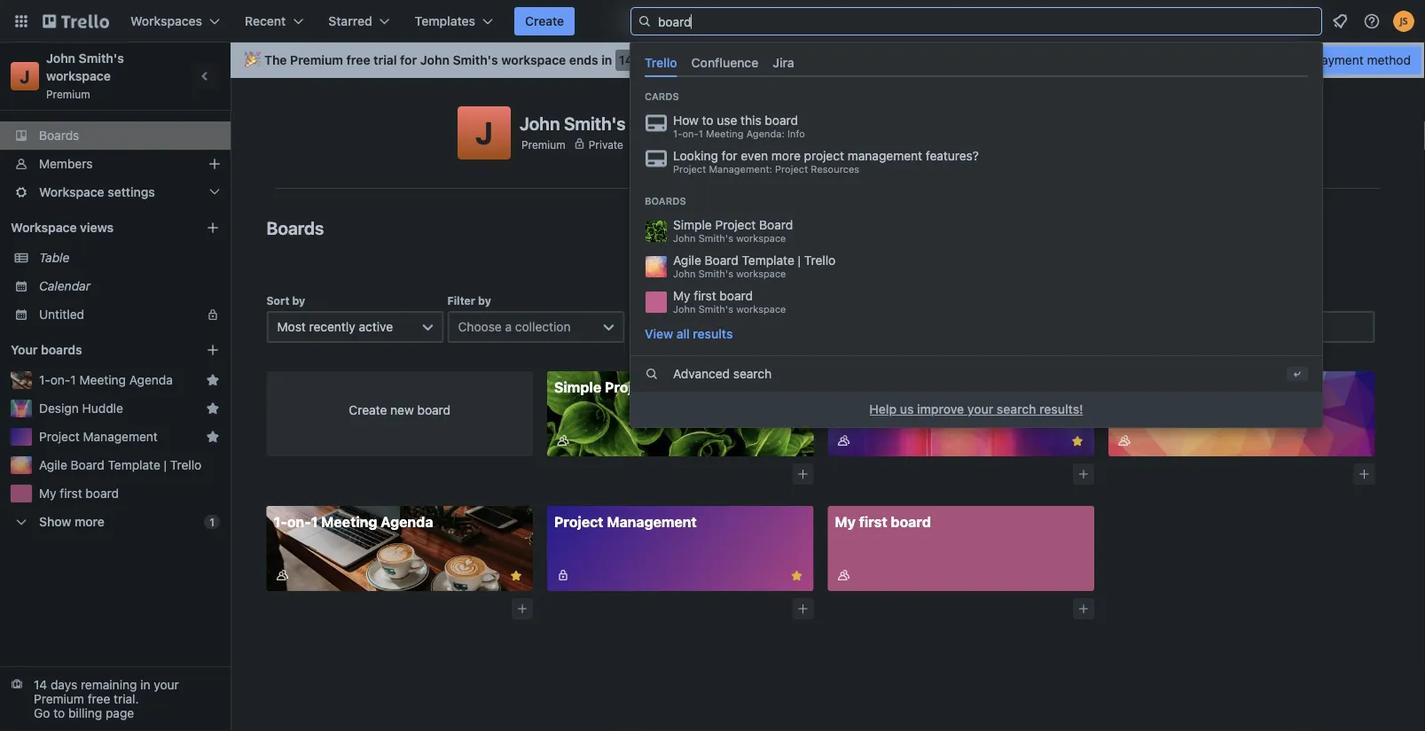 Task type: locate. For each thing, give the bounding box(es) containing it.
confluence
[[691, 55, 758, 70]]

2 add a new collection image from the left
[[1358, 468, 1371, 481]]

workspace down 'agile board template | trello john smith's workspace'
[[736, 304, 786, 315]]

templates
[[415, 14, 475, 28]]

to right go
[[53, 706, 65, 721]]

click to unstar this board. it will be removed from your starred list. image for 1-on-1 meeting agenda
[[508, 568, 524, 584]]

create inside button
[[525, 14, 564, 28]]

banner
[[231, 43, 1425, 78]]

show
[[39, 515, 71, 529]]

simple project board john smith's workspace
[[673, 218, 793, 244]]

template down simple project board john smith's workspace
[[742, 253, 794, 268]]

workspace for workspace views
[[11, 220, 77, 235]]

project management
[[39, 430, 158, 444], [554, 514, 697, 531]]

premium inside john smith's workspace premium
[[46, 88, 90, 100]]

advanced
[[673, 367, 730, 382]]

click to unstar this board. it will be removed from your starred list. image inside project management link
[[789, 568, 805, 584]]

1 by from the left
[[292, 294, 305, 307]]

trello inside tab
[[645, 55, 677, 70]]

recent button
[[234, 7, 314, 35]]

trello
[[645, 55, 677, 70], [804, 253, 836, 268], [1272, 379, 1311, 396], [170, 458, 202, 473]]

2 horizontal spatial my
[[835, 514, 856, 531]]

sm image inside the my first board link
[[835, 567, 853, 584]]

in right ends
[[602, 53, 612, 67]]

0 horizontal spatial simple
[[554, 379, 601, 396]]

simple down looking
[[673, 218, 712, 233]]

2 vertical spatial boards
[[266, 217, 324, 238]]

|
[[798, 253, 801, 268], [1265, 379, 1269, 396], [164, 458, 167, 473]]

design down boards
[[39, 401, 79, 416]]

john right j button
[[520, 113, 560, 134]]

0 vertical spatial on-
[[682, 128, 699, 140]]

0 horizontal spatial huddle
[[82, 401, 123, 416]]

smith's up results
[[699, 304, 733, 315]]

templates button
[[404, 7, 504, 35]]

2 vertical spatial 1-
[[274, 514, 287, 531]]

help us improve your search results! link
[[859, 396, 1094, 424]]

agile board template | trello
[[1116, 379, 1311, 396], [39, 458, 202, 473]]

1 horizontal spatial design huddle
[[835, 379, 936, 396]]

to
[[702, 113, 713, 128], [53, 706, 65, 721]]

0 vertical spatial my first board link
[[39, 485, 220, 503]]

settings
[[108, 185, 155, 200]]

0 horizontal spatial template
[[108, 458, 160, 473]]

0 horizontal spatial 14
[[34, 678, 47, 693]]

project management link
[[547, 506, 814, 592]]

template down project management button
[[108, 458, 160, 473]]

1 vertical spatial your
[[154, 678, 179, 693]]

info
[[787, 128, 805, 140]]

boards down looking
[[645, 196, 686, 207]]

for
[[400, 53, 417, 67], [722, 149, 737, 163]]

tab list containing trello
[[638, 48, 1315, 77]]

1-on-1 meeting agenda button
[[39, 372, 199, 389]]

Search text field
[[1153, 311, 1375, 343]]

john inside 'agile board template | trello john smith's workspace'
[[673, 268, 696, 280]]

views
[[80, 220, 114, 235]]

design huddle link
[[828, 372, 1094, 457]]

1 vertical spatial 1-on-1 meeting agenda
[[274, 514, 433, 531]]

1 vertical spatial |
[[1265, 379, 1269, 396]]

design huddle button
[[39, 400, 199, 418]]

0 horizontal spatial design
[[39, 401, 79, 416]]

workspace for workspace settings
[[39, 185, 104, 200]]

0 horizontal spatial :
[[769, 164, 772, 175]]

0 horizontal spatial free
[[88, 692, 110, 707]]

1 horizontal spatial free
[[346, 53, 370, 67]]

Search Trello field
[[631, 7, 1322, 35]]

1 horizontal spatial simple
[[673, 218, 712, 233]]

board
[[759, 218, 793, 233], [705, 253, 739, 268], [657, 379, 698, 396], [1154, 379, 1194, 396], [71, 458, 104, 473]]

sm image
[[835, 432, 853, 450], [1116, 432, 1133, 450], [554, 567, 572, 584]]

add a new collection image
[[1078, 468, 1090, 481], [1358, 468, 1371, 481]]

0 horizontal spatial first
[[60, 486, 82, 501]]

1 vertical spatial starred icon image
[[206, 402, 220, 416]]

0 horizontal spatial design huddle
[[39, 401, 123, 416]]

2 horizontal spatial sm image
[[1116, 432, 1133, 450]]

management inside project management link
[[607, 514, 697, 531]]

your
[[11, 343, 38, 357]]

workspace up my first board john smith's workspace
[[736, 268, 786, 280]]

for right trial
[[400, 53, 417, 67]]

advanced search link
[[631, 357, 1322, 392]]

design up help
[[835, 379, 883, 396]]

0 horizontal spatial 1-
[[39, 373, 50, 388]]

2 starred icon image from the top
[[206, 402, 220, 416]]

0 vertical spatial project management
[[39, 430, 158, 444]]

0 vertical spatial first
[[694, 289, 716, 303]]

huddle inside button
[[82, 401, 123, 416]]

days
[[51, 678, 77, 693]]

1 vertical spatial simple
[[554, 379, 601, 396]]

1 add a new collection image from the left
[[1078, 468, 1090, 481]]

0 horizontal spatial search
[[733, 367, 772, 382]]

more right show
[[74, 515, 105, 529]]

1 vertical spatial meeting
[[79, 373, 126, 388]]

1-on-1 meeting agenda
[[39, 373, 173, 388], [274, 514, 433, 531]]

on- inside how to use this board 1-on-1 meeting agenda : info
[[682, 128, 699, 140]]

workspace inside workspace settings dropdown button
[[39, 185, 104, 200]]

0 horizontal spatial j
[[20, 66, 30, 86]]

1 horizontal spatial agile board template | trello link
[[1109, 372, 1375, 457]]

1 vertical spatial project management
[[554, 514, 697, 531]]

untitled link
[[39, 306, 195, 324]]

your boards with 6 items element
[[11, 340, 179, 361]]

trello tab
[[638, 48, 684, 77]]

smith's inside my first board john smith's workspace
[[699, 304, 733, 315]]

john down templates
[[420, 53, 450, 67]]

: down how to use this board 1-on-1 meeting agenda : info
[[769, 164, 772, 175]]

workspace
[[39, 185, 104, 200], [11, 220, 77, 235]]

design huddle down 1-on-1 meeting agenda button
[[39, 401, 123, 416]]

j inside button
[[475, 114, 493, 151]]

workspace down the cards
[[630, 113, 718, 134]]

0 vertical spatial management
[[709, 164, 769, 175]]

board
[[765, 113, 798, 128], [720, 289, 753, 303], [417, 403, 451, 418], [86, 486, 119, 501], [891, 514, 931, 531]]

j left john smith's workspace premium
[[20, 66, 30, 86]]

first
[[694, 289, 716, 303], [60, 486, 82, 501], [859, 514, 887, 531]]

0 horizontal spatial 1-on-1 meeting agenda
[[39, 373, 173, 388]]

1 horizontal spatial your
[[967, 402, 993, 417]]

by
[[292, 294, 305, 307], [478, 294, 491, 307]]

to left use
[[702, 113, 713, 128]]

advanced search
[[673, 367, 772, 382]]

smith's up my first board john smith's workspace
[[699, 268, 733, 280]]

agile board template | trello down project management button
[[39, 458, 202, 473]]

search right advanced
[[733, 367, 772, 382]]

1 horizontal spatial to
[[702, 113, 713, 128]]

add a new collection image
[[797, 468, 809, 481], [516, 603, 529, 615], [797, 603, 809, 615], [1078, 603, 1090, 615]]

your down "advanced search" link
[[967, 402, 993, 417]]

1 horizontal spatial |
[[798, 253, 801, 268]]

john smith's workspace
[[520, 113, 718, 134]]

0 horizontal spatial sm image
[[554, 567, 572, 584]]

0 vertical spatial design
[[835, 379, 883, 396]]

1 horizontal spatial huddle
[[886, 379, 936, 396]]

design inside button
[[39, 401, 79, 416]]

starred icon image
[[206, 373, 220, 388], [206, 402, 220, 416], [206, 430, 220, 444]]

1 horizontal spatial agile board template | trello
[[1116, 379, 1311, 396]]

agenda
[[746, 128, 782, 140], [129, 373, 173, 388], [381, 514, 433, 531]]

1 horizontal spatial on-
[[287, 514, 311, 531]]

0 vertical spatial workspace
[[39, 185, 104, 200]]

agenda inside how to use this board 1-on-1 meeting agenda : info
[[746, 128, 782, 140]]

1-
[[673, 128, 682, 140], [39, 373, 50, 388], [274, 514, 287, 531]]

workspaces
[[130, 14, 202, 28]]

1 vertical spatial on-
[[50, 373, 70, 388]]

1 horizontal spatial for
[[722, 149, 737, 163]]

2 vertical spatial meeting
[[321, 514, 377, 531]]

1 vertical spatial in
[[140, 678, 150, 693]]

agile
[[673, 253, 701, 268], [1116, 379, 1150, 396], [39, 458, 67, 473]]

1 starred icon image from the top
[[206, 373, 220, 388]]

open information menu image
[[1363, 12, 1381, 30]]

smith's inside simple project board john smith's workspace
[[699, 233, 733, 244]]

2 horizontal spatial |
[[1265, 379, 1269, 396]]

2 click to unstar this board. it will be removed from your starred list. image from the left
[[789, 568, 805, 584]]

project
[[673, 164, 706, 175], [775, 164, 808, 175], [715, 218, 756, 233], [605, 379, 654, 396], [39, 430, 80, 444], [554, 514, 604, 531]]

0 vertical spatial simple
[[673, 218, 712, 233]]

tab list
[[638, 48, 1315, 77]]

recent
[[245, 14, 286, 28]]

management
[[709, 164, 769, 175], [83, 430, 158, 444], [607, 514, 697, 531]]

1- inside how to use this board 1-on-1 meeting agenda : info
[[673, 128, 682, 140]]

workspace down the members
[[39, 185, 104, 200]]

0 horizontal spatial my first board link
[[39, 485, 220, 503]]

1 vertical spatial huddle
[[82, 401, 123, 416]]

sm image inside 1-on-1 meeting agenda link
[[274, 567, 291, 584]]

more down "info"
[[771, 149, 801, 163]]

1 horizontal spatial in
[[602, 53, 612, 67]]

smith's
[[79, 51, 124, 66], [453, 53, 498, 67], [564, 113, 626, 134], [699, 233, 733, 244], [699, 268, 733, 280], [699, 304, 733, 315]]

j link
[[11, 62, 39, 90]]

smith's inside 'agile board template | trello john smith's workspace'
[[699, 268, 733, 280]]

smith's up 'agile board template | trello john smith's workspace'
[[699, 233, 733, 244]]

2 horizontal spatial 1-
[[673, 128, 682, 140]]

template down search text box
[[1198, 379, 1261, 396]]

management inside looking for even more project management features? project management : project resources
[[709, 164, 769, 175]]

1 horizontal spatial by
[[478, 294, 491, 307]]

0 vertical spatial agile board template | trello
[[1116, 379, 1311, 396]]

sm image for project management
[[554, 567, 572, 584]]

workspace
[[501, 53, 566, 67], [46, 69, 111, 83], [630, 113, 718, 134], [736, 233, 786, 244], [736, 268, 786, 280], [736, 304, 786, 315]]

how to use this board 1-on-1 meeting agenda : info
[[673, 113, 805, 140]]

1 horizontal spatial sm image
[[554, 432, 572, 450]]

1 vertical spatial search
[[997, 402, 1036, 417]]

john smith's workspace premium
[[46, 51, 127, 100]]

: inside how to use this board 1-on-1 meeting agenda : info
[[782, 128, 785, 140]]

1 horizontal spatial my first board link
[[828, 506, 1094, 592]]

14 days remaining in your premium free trial. go to billing page
[[34, 678, 179, 721]]

j down 🎉 the premium free trial for john smith's workspace ends in 14 days.
[[475, 114, 493, 151]]

my first board link
[[39, 485, 220, 503], [828, 506, 1094, 592]]

1 horizontal spatial project management
[[554, 514, 697, 531]]

0 horizontal spatial project management
[[39, 430, 158, 444]]

: left "info"
[[782, 128, 785, 140]]

john down back to home image
[[46, 51, 75, 66]]

2 horizontal spatial sm image
[[835, 567, 853, 584]]

management
[[848, 149, 922, 163]]

1 vertical spatial j
[[475, 114, 493, 151]]

john inside simple project board john smith's workspace
[[673, 233, 696, 244]]

14 left days at the left of page
[[34, 678, 47, 693]]

add a new collection image for my first board
[[1078, 603, 1090, 615]]

template
[[742, 253, 794, 268], [1198, 379, 1261, 396], [108, 458, 160, 473]]

john smith's workspace link
[[46, 51, 127, 83]]

1 vertical spatial agenda
[[129, 373, 173, 388]]

huddle up us
[[886, 379, 936, 396]]

by right the sort
[[292, 294, 305, 307]]

smith's up private
[[564, 113, 626, 134]]

project management inside button
[[39, 430, 158, 444]]

sm image for simple
[[554, 432, 572, 450]]

0 vertical spatial my
[[673, 289, 690, 303]]

add
[[1288, 53, 1311, 67]]

search left results!
[[997, 402, 1036, 417]]

1 horizontal spatial click to unstar this board. it will be removed from your starred list. image
[[789, 568, 805, 584]]

workspace up table
[[11, 220, 77, 235]]

0 vertical spatial j
[[20, 66, 30, 86]]

john up 'agile board template | trello john smith's workspace'
[[673, 233, 696, 244]]

1
[[699, 128, 703, 140], [70, 373, 76, 388], [311, 514, 318, 531], [209, 516, 215, 529]]

simple inside simple project board john smith's workspace
[[673, 218, 712, 233]]

for left even
[[722, 149, 737, 163]]

0 horizontal spatial my
[[39, 486, 56, 501]]

sm image inside design huddle link
[[835, 432, 853, 450]]

2 vertical spatial starred icon image
[[206, 430, 220, 444]]

0 horizontal spatial for
[[400, 53, 417, 67]]

view all results link
[[634, 320, 743, 349]]

workspace navigation collapse icon image
[[193, 64, 218, 89]]

0 horizontal spatial create
[[349, 403, 387, 418]]

1 vertical spatial design huddle
[[39, 401, 123, 416]]

click to unstar this board. it will be removed from your starred list. image inside 1-on-1 meeting agenda link
[[508, 568, 524, 584]]

1 vertical spatial boards
[[645, 196, 686, 207]]

choose
[[458, 320, 502, 334]]

starred
[[328, 14, 372, 28]]

design huddle
[[835, 379, 936, 396], [39, 401, 123, 416]]

results
[[693, 327, 733, 342]]

workspace right j link
[[46, 69, 111, 83]]

huddle down 1-on-1 meeting agenda button
[[82, 401, 123, 416]]

smith's down back to home image
[[79, 51, 124, 66]]

1 horizontal spatial more
[[771, 149, 801, 163]]

0 vertical spatial |
[[798, 253, 801, 268]]

in right trial.
[[140, 678, 150, 693]]

1 horizontal spatial create
[[525, 14, 564, 28]]

free
[[346, 53, 370, 67], [88, 692, 110, 707]]

your right trial.
[[154, 678, 179, 693]]

simple down collection
[[554, 379, 601, 396]]

| inside 'agile board template | trello john smith's workspace'
[[798, 253, 801, 268]]

board inside how to use this board 1-on-1 meeting agenda : info
[[765, 113, 798, 128]]

1-on-1 meeting agenda inside button
[[39, 373, 173, 388]]

sm image
[[554, 432, 572, 450], [274, 567, 291, 584], [835, 567, 853, 584]]

free inside 14 days remaining in your premium free trial. go to billing page
[[88, 692, 110, 707]]

smith's down templates popup button
[[453, 53, 498, 67]]

agile board template | trello link
[[1109, 372, 1375, 457], [39, 457, 220, 474]]

by right the filter on the left
[[478, 294, 491, 307]]

click to unstar this board. it will be removed from your starred list. image
[[508, 568, 524, 584], [789, 568, 805, 584]]

1 vertical spatial 14
[[34, 678, 47, 693]]

in inside 14 days remaining in your premium free trial. go to billing page
[[140, 678, 150, 693]]

0 vertical spatial design huddle
[[835, 379, 936, 396]]

add a new collection image for agile board template | trello
[[1358, 468, 1371, 481]]

the
[[264, 53, 287, 67]]

simple for simple project board john smith's workspace
[[673, 218, 712, 233]]

this
[[741, 113, 761, 128]]

workspace up 'agile board template | trello john smith's workspace'
[[736, 233, 786, 244]]

john up my first board john smith's workspace
[[673, 268, 696, 280]]

0 horizontal spatial click to unstar this board. it will be removed from your starred list. image
[[508, 568, 524, 584]]

more inside looking for even more project management features? project management : project resources
[[771, 149, 801, 163]]

john up all
[[673, 304, 696, 315]]

1 horizontal spatial my
[[673, 289, 690, 303]]

1 click to unstar this board. it will be removed from your starred list. image from the left
[[508, 568, 524, 584]]

3 starred icon image from the top
[[206, 430, 220, 444]]

sm image inside simple project board link
[[554, 432, 572, 450]]

0 vertical spatial huddle
[[886, 379, 936, 396]]

1 horizontal spatial agile
[[673, 253, 701, 268]]

0 horizontal spatial your
[[154, 678, 179, 693]]

1 horizontal spatial 1-
[[274, 514, 287, 531]]

14 left the days.
[[619, 53, 633, 67]]

boards up the members
[[39, 128, 79, 143]]

1 horizontal spatial j
[[475, 114, 493, 151]]

trial
[[374, 53, 397, 67]]

1 horizontal spatial add a new collection image
[[1358, 468, 1371, 481]]

2 horizontal spatial agenda
[[746, 128, 782, 140]]

create
[[525, 14, 564, 28], [349, 403, 387, 418]]

agile board template | trello down search text box
[[1116, 379, 1311, 396]]

1 horizontal spatial 14
[[619, 53, 633, 67]]

huddle
[[886, 379, 936, 396], [82, 401, 123, 416]]

1 vertical spatial more
[[74, 515, 105, 529]]

add a new collection image for 1-on-1 meeting agenda
[[516, 603, 529, 615]]

workspace down create button
[[501, 53, 566, 67]]

collection
[[515, 320, 571, 334]]

0 vertical spatial my first board
[[39, 486, 119, 501]]

workspace views
[[11, 220, 114, 235]]

add payment method
[[1288, 53, 1411, 67]]

design huddle up help
[[835, 379, 936, 396]]

1 horizontal spatial agenda
[[381, 514, 433, 531]]

2 by from the left
[[478, 294, 491, 307]]

boards up sort by at the left top
[[266, 217, 324, 238]]

2 vertical spatial on-
[[287, 514, 311, 531]]

john smith (johnsmith38824343) image
[[1393, 11, 1415, 32]]

smith's inside john smith's workspace premium
[[79, 51, 124, 66]]

1 vertical spatial free
[[88, 692, 110, 707]]



Task type: vqa. For each thing, say whether or not it's contained in the screenshot.
the leftmost More
yes



Task type: describe. For each thing, give the bounding box(es) containing it.
remaining
[[81, 678, 137, 693]]

sm image for agile board template | trello
[[1116, 432, 1133, 450]]

banner containing 🎉
[[231, 43, 1425, 78]]

add a new collection image for project management
[[797, 603, 809, 615]]

trial.
[[114, 692, 139, 707]]

🎉
[[245, 53, 257, 67]]

confetti image
[[245, 53, 257, 67]]

ends
[[569, 53, 598, 67]]

design huddle inside button
[[39, 401, 123, 416]]

0 notifications image
[[1329, 11, 1351, 32]]

0 horizontal spatial my first board
[[39, 486, 119, 501]]

14 inside 14 days remaining in your premium free trial. go to billing page
[[34, 678, 47, 693]]

sm image for design huddle
[[835, 432, 853, 450]]

go
[[34, 706, 50, 721]]

workspace settings
[[39, 185, 155, 200]]

workspace inside my first board john smith's workspace
[[736, 304, 786, 315]]

primary element
[[0, 0, 1425, 43]]

private
[[589, 138, 623, 151]]

agile inside 'agile board template | trello john smith's workspace'
[[673, 253, 701, 268]]

boards link
[[0, 121, 231, 150]]

0 horizontal spatial more
[[74, 515, 105, 529]]

meeting inside button
[[79, 373, 126, 388]]

1 inside how to use this board 1-on-1 meeting agenda : info
[[699, 128, 703, 140]]

🎉 the premium free trial for john smith's workspace ends in 14 days.
[[245, 53, 672, 67]]

workspace inside john smith's workspace premium
[[46, 69, 111, 83]]

2 horizontal spatial template
[[1198, 379, 1261, 396]]

add payment method link
[[1277, 46, 1422, 74]]

1 horizontal spatial my first board
[[835, 514, 931, 531]]

us
[[900, 402, 914, 417]]

workspace inside simple project board john smith's workspace
[[736, 233, 786, 244]]

days.
[[640, 53, 672, 67]]

advanced search image
[[645, 367, 659, 382]]

a
[[505, 320, 512, 334]]

free inside banner
[[346, 53, 370, 67]]

payment
[[1314, 53, 1364, 67]]

confluence tab
[[684, 48, 766, 77]]

1-on-1 meeting agenda link
[[266, 506, 533, 592]]

board inside my first board john smith's workspace
[[720, 289, 753, 303]]

board inside 'agile board template | trello john smith's workspace'
[[705, 253, 739, 268]]

0 horizontal spatial agile
[[39, 458, 67, 473]]

simple for simple project board
[[554, 379, 601, 396]]

john inside john smith's workspace premium
[[46, 51, 75, 66]]

how
[[673, 113, 699, 128]]

features?
[[926, 149, 979, 163]]

method
[[1367, 53, 1411, 67]]

results!
[[1039, 402, 1083, 417]]

to inside 14 days remaining in your premium free trial. go to billing page
[[53, 706, 65, 721]]

workspace inside banner
[[501, 53, 566, 67]]

my inside my first board john smith's workspace
[[673, 289, 690, 303]]

help us improve your search results!
[[869, 402, 1083, 417]]

1 vertical spatial agile
[[1116, 379, 1150, 396]]

workspace inside 'agile board template | trello john smith's workspace'
[[736, 268, 786, 280]]

trello inside 'agile board template | trello john smith's workspace'
[[804, 253, 836, 268]]

looking
[[673, 149, 718, 163]]

improve
[[917, 402, 964, 417]]

cards
[[645, 91, 679, 103]]

untitled
[[39, 307, 84, 322]]

new
[[390, 403, 414, 418]]

billing
[[68, 706, 102, 721]]

your boards
[[11, 343, 82, 357]]

agenda inside button
[[129, 373, 173, 388]]

1 horizontal spatial search
[[997, 402, 1036, 417]]

on- inside button
[[50, 373, 70, 388]]

2 vertical spatial first
[[859, 514, 887, 531]]

resources
[[811, 164, 859, 175]]

simple project board link
[[547, 372, 814, 457]]

create a view image
[[206, 221, 220, 235]]

table
[[39, 251, 70, 265]]

back to home image
[[43, 7, 109, 35]]

simple project board
[[554, 379, 698, 396]]

j for j link
[[20, 66, 30, 86]]

sm image for my
[[835, 567, 853, 584]]

management inside project management button
[[83, 430, 158, 444]]

sort
[[266, 294, 289, 307]]

starred icon image for design huddle
[[206, 402, 220, 416]]

1 vertical spatial my
[[39, 486, 56, 501]]

in inside banner
[[602, 53, 612, 67]]

premium inside banner
[[290, 53, 343, 67]]

14 inside banner
[[619, 53, 633, 67]]

1 vertical spatial agile board template | trello
[[39, 458, 202, 473]]

by for choose
[[478, 294, 491, 307]]

1 horizontal spatial boards
[[266, 217, 324, 238]]

even
[[741, 149, 768, 163]]

calendar link
[[39, 278, 220, 295]]

boards
[[41, 343, 82, 357]]

j for j button
[[475, 114, 493, 151]]

use
[[717, 113, 737, 128]]

view all results
[[645, 327, 733, 342]]

most
[[277, 320, 306, 334]]

board inside simple project board john smith's workspace
[[759, 218, 793, 233]]

go to billing page link
[[34, 706, 134, 721]]

view
[[645, 327, 673, 342]]

add a new collection image for design huddle
[[1078, 468, 1090, 481]]

1 inside button
[[70, 373, 76, 388]]

project
[[804, 149, 844, 163]]

click to unstar this board. it will be removed from your starred list. image for project management
[[789, 568, 805, 584]]

1 horizontal spatial design
[[835, 379, 883, 396]]

project management button
[[39, 428, 199, 446]]

: inside looking for even more project management features? project management : project resources
[[769, 164, 772, 175]]

0 vertical spatial for
[[400, 53, 417, 67]]

0 vertical spatial search
[[733, 367, 772, 382]]

starred icon image for project management
[[206, 430, 220, 444]]

0 horizontal spatial agile board template | trello link
[[39, 457, 220, 474]]

jira tab
[[766, 48, 801, 77]]

workspaces button
[[120, 7, 231, 35]]

all
[[676, 327, 690, 342]]

your inside 14 days remaining in your premium free trial. go to billing page
[[154, 678, 179, 693]]

1 vertical spatial first
[[60, 486, 82, 501]]

most recently active
[[277, 320, 393, 334]]

active
[[359, 320, 393, 334]]

table link
[[39, 249, 220, 267]]

by for most
[[292, 294, 305, 307]]

calendar
[[39, 279, 90, 294]]

for inside looking for even more project management features? project management : project resources
[[722, 149, 737, 163]]

add board image
[[206, 343, 220, 357]]

project inside button
[[39, 430, 80, 444]]

first inside my first board john smith's workspace
[[694, 289, 716, 303]]

filter by
[[447, 294, 491, 307]]

choose a collection
[[458, 320, 571, 334]]

1 horizontal spatial meeting
[[321, 514, 377, 531]]

workspace settings button
[[0, 178, 231, 207]]

help
[[869, 402, 897, 417]]

project inside simple project board john smith's workspace
[[715, 218, 756, 233]]

filter
[[447, 294, 475, 307]]

to inside how to use this board 1-on-1 meeting agenda : info
[[702, 113, 713, 128]]

create for create
[[525, 14, 564, 28]]

click to unstar this board. it will be removed from your starred list. image
[[1070, 434, 1085, 450]]

boards inside boards link
[[39, 128, 79, 143]]

add a new collection image for simple project board
[[797, 468, 809, 481]]

template inside 'agile board template | trello john smith's workspace'
[[742, 253, 794, 268]]

create for create new board
[[349, 403, 387, 418]]

sm image for 1-
[[274, 567, 291, 584]]

members link
[[0, 150, 231, 178]]

looking for even more project management features? project management : project resources
[[673, 149, 979, 175]]

recently
[[309, 320, 355, 334]]

starred icon image for 1-on-1 meeting agenda
[[206, 373, 220, 388]]

john inside my first board john smith's workspace
[[673, 304, 696, 315]]

page
[[106, 706, 134, 721]]

2 vertical spatial |
[[164, 458, 167, 473]]

2 horizontal spatial boards
[[645, 196, 686, 207]]

search image
[[638, 14, 652, 28]]

2 vertical spatial template
[[108, 458, 160, 473]]

agile board template | trello john smith's workspace
[[673, 253, 836, 280]]

sort by
[[266, 294, 305, 307]]

j button
[[458, 106, 511, 160]]

1- inside button
[[39, 373, 50, 388]]

jira
[[773, 55, 794, 70]]

create button
[[514, 7, 575, 35]]

my first board john smith's workspace
[[673, 289, 786, 315]]

premium inside 14 days remaining in your premium free trial. go to billing page
[[34, 692, 84, 707]]

members
[[39, 157, 93, 171]]

meeting inside how to use this board 1-on-1 meeting agenda : info
[[706, 128, 744, 140]]

starred button
[[318, 7, 401, 35]]



